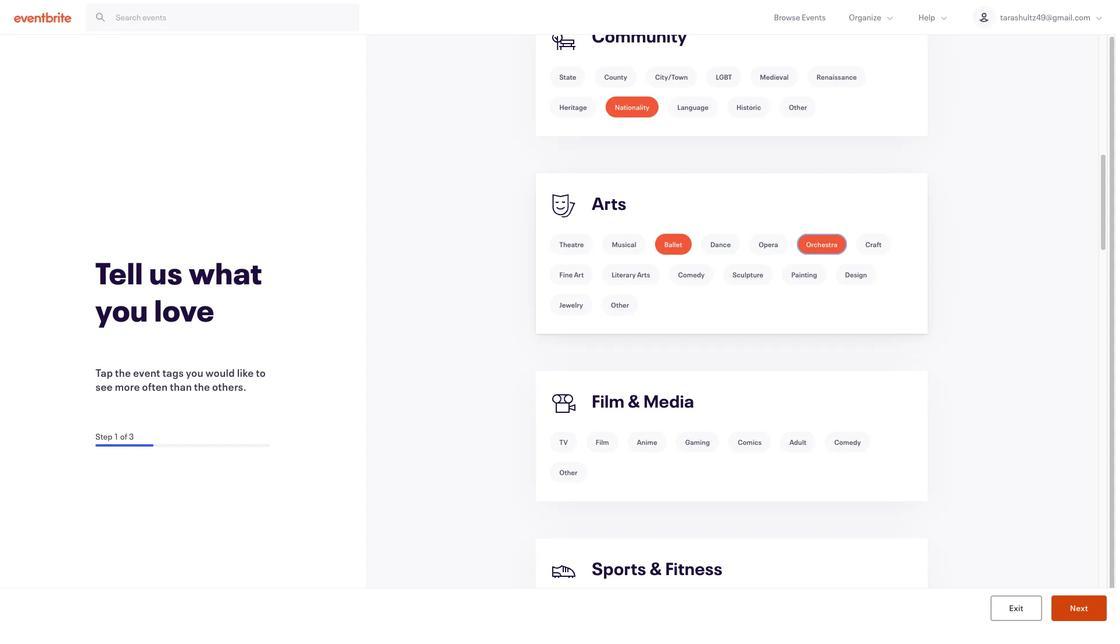 Task type: describe. For each thing, give the bounding box(es) containing it.
dance button
[[701, 234, 740, 255]]

0 vertical spatial comedy button
[[669, 264, 714, 285]]

state
[[560, 72, 577, 81]]

city/town button
[[646, 66, 698, 87]]

& for film
[[628, 390, 640, 413]]

other for the bottom other button
[[560, 468, 578, 477]]

1 horizontal spatial the
[[194, 379, 210, 393]]

2 horizontal spatial other button
[[780, 97, 817, 117]]

tarashultz49@gmail.com
[[1001, 12, 1091, 23]]

help link
[[907, 0, 961, 34]]

tags
[[162, 366, 184, 379]]

film for film
[[596, 437, 609, 447]]

comedy for bottommost "comedy" button
[[835, 437, 861, 447]]

0 vertical spatial arts
[[592, 192, 627, 215]]

tv
[[560, 437, 568, 447]]

event
[[133, 366, 160, 379]]

sculpture
[[733, 270, 764, 279]]

county button
[[595, 66, 637, 87]]

heritage button
[[550, 97, 597, 117]]

exit button
[[991, 596, 1043, 621]]

state button
[[550, 66, 586, 87]]

organize link
[[838, 0, 907, 34]]

film button
[[587, 432, 619, 452]]

adult button
[[781, 432, 816, 452]]

literary arts button
[[603, 264, 660, 285]]

historic
[[737, 102, 761, 112]]

3
[[129, 431, 134, 442]]

city/town
[[655, 72, 688, 81]]

theatre button
[[550, 234, 593, 255]]

browse events link
[[763, 0, 838, 34]]

step
[[96, 431, 112, 442]]

opera button
[[750, 234, 788, 255]]

literary
[[612, 270, 636, 279]]

to
[[256, 366, 266, 379]]

step 1 of 3
[[96, 431, 134, 442]]

eventbrite image
[[14, 11, 72, 23]]

you inside "tap the event tags you would like to see more often than the others."
[[186, 366, 204, 379]]

ballet
[[665, 240, 683, 249]]

orchestra
[[806, 240, 838, 249]]

renaissance button
[[808, 66, 867, 87]]

of
[[120, 431, 127, 442]]

organize
[[849, 12, 882, 23]]

more
[[115, 379, 140, 393]]

craft button
[[857, 234, 891, 255]]

lgbt
[[716, 72, 732, 81]]

literary arts
[[612, 270, 650, 279]]

nationality button
[[606, 97, 659, 117]]

opera
[[759, 240, 779, 249]]

2 vertical spatial other button
[[550, 462, 587, 483]]

others.
[[212, 379, 247, 393]]

medieval button
[[751, 66, 798, 87]]

nationality
[[615, 102, 650, 112]]

art
[[574, 270, 584, 279]]

heritage
[[560, 102, 587, 112]]

language button
[[668, 97, 718, 117]]

other for other button to the middle
[[611, 300, 629, 309]]

0 horizontal spatial the
[[115, 366, 131, 379]]

tv button
[[550, 432, 577, 452]]

what
[[189, 253, 263, 292]]

would
[[206, 366, 235, 379]]

jewelry button
[[550, 294, 593, 315]]

& for sports
[[650, 557, 662, 580]]

film for film & media
[[592, 390, 625, 413]]

fitness
[[666, 557, 723, 580]]

tap the event tags you would like to see more often than the others.
[[96, 366, 266, 393]]

lgbt button
[[707, 66, 742, 87]]

anime button
[[628, 432, 667, 452]]

historic button
[[727, 97, 771, 117]]



Task type: vqa. For each thing, say whether or not it's contained in the screenshot.
beer Button
no



Task type: locate. For each thing, give the bounding box(es) containing it.
progressbar progress bar
[[96, 444, 270, 446]]

0 horizontal spatial comedy
[[678, 270, 705, 279]]

0 horizontal spatial arts
[[592, 192, 627, 215]]

next button
[[1052, 596, 1107, 621]]

other down medieval 'button'
[[789, 102, 807, 112]]

comedy button down ballet
[[669, 264, 714, 285]]

& right sports
[[650, 557, 662, 580]]

the right than
[[194, 379, 210, 393]]

0 horizontal spatial comedy button
[[669, 264, 714, 285]]

events
[[802, 12, 826, 23]]

comics
[[738, 437, 762, 447]]

love
[[154, 290, 215, 329]]

orchestra button
[[797, 234, 847, 255]]

sports
[[592, 557, 647, 580]]

other button down literary
[[602, 294, 639, 315]]

dance
[[711, 240, 731, 249]]

sculpture button
[[724, 264, 773, 285]]

1 horizontal spatial &
[[650, 557, 662, 580]]

like
[[237, 366, 254, 379]]

gaming
[[685, 437, 710, 447]]

0 horizontal spatial other button
[[550, 462, 587, 483]]

film up film button on the bottom right
[[592, 390, 625, 413]]

0 vertical spatial &
[[628, 390, 640, 413]]

browse
[[774, 12, 801, 23]]

film right tv
[[596, 437, 609, 447]]

often
[[142, 379, 168, 393]]

medieval
[[760, 72, 789, 81]]

comedy right "adult" "button"
[[835, 437, 861, 447]]

0 vertical spatial you
[[96, 290, 148, 329]]

comedy down ballet
[[678, 270, 705, 279]]

film & media
[[592, 390, 695, 413]]

comedy button
[[669, 264, 714, 285], [825, 432, 871, 452]]

1 horizontal spatial you
[[186, 366, 204, 379]]

help
[[919, 12, 936, 23]]

language
[[678, 102, 709, 112]]

comedy button right "adult" "button"
[[825, 432, 871, 452]]

craft
[[866, 240, 882, 249]]

1 vertical spatial &
[[650, 557, 662, 580]]

arts
[[592, 192, 627, 215], [637, 270, 650, 279]]

browse events
[[774, 12, 826, 23]]

2 vertical spatial other
[[560, 468, 578, 477]]

1 vertical spatial arts
[[637, 270, 650, 279]]

0 horizontal spatial &
[[628, 390, 640, 413]]

1 vertical spatial other
[[611, 300, 629, 309]]

2 horizontal spatial other
[[789, 102, 807, 112]]

fine
[[560, 270, 573, 279]]

other down literary
[[611, 300, 629, 309]]

county
[[605, 72, 627, 81]]

0 vertical spatial film
[[592, 390, 625, 413]]

anime
[[637, 437, 658, 447]]

you left us
[[96, 290, 148, 329]]

jewelry
[[560, 300, 583, 309]]

ballet button
[[655, 234, 692, 255]]

other button down tv
[[550, 462, 587, 483]]

community
[[592, 25, 688, 47]]

1 horizontal spatial comedy
[[835, 437, 861, 447]]

tell
[[96, 253, 143, 292]]

see
[[96, 379, 113, 393]]

design button
[[836, 264, 877, 285]]

0 vertical spatial other button
[[780, 97, 817, 117]]

1 vertical spatial other button
[[602, 294, 639, 315]]

1 vertical spatial film
[[596, 437, 609, 447]]

renaissance
[[817, 72, 857, 81]]

design
[[845, 270, 867, 279]]

you inside the tell us what you love
[[96, 290, 148, 329]]

arts inside button
[[637, 270, 650, 279]]

&
[[628, 390, 640, 413], [650, 557, 662, 580]]

film
[[592, 390, 625, 413], [596, 437, 609, 447]]

than
[[170, 379, 192, 393]]

0 horizontal spatial other
[[560, 468, 578, 477]]

fine art button
[[550, 264, 593, 285]]

theatre
[[560, 240, 584, 249]]

fine art
[[560, 270, 584, 279]]

painting button
[[782, 264, 827, 285]]

arts up musical button
[[592, 192, 627, 215]]

1 horizontal spatial other
[[611, 300, 629, 309]]

1 horizontal spatial comedy button
[[825, 432, 871, 452]]

you
[[96, 290, 148, 329], [186, 366, 204, 379]]

adult
[[790, 437, 807, 447]]

comics button
[[729, 432, 771, 452]]

arts right literary
[[637, 270, 650, 279]]

gaming button
[[676, 432, 720, 452]]

other button
[[780, 97, 817, 117], [602, 294, 639, 315], [550, 462, 587, 483]]

other down tv
[[560, 468, 578, 477]]

us
[[149, 253, 183, 292]]

1 horizontal spatial other button
[[602, 294, 639, 315]]

1 vertical spatial you
[[186, 366, 204, 379]]

next
[[1071, 602, 1089, 613]]

musical
[[612, 240, 637, 249]]

film inside button
[[596, 437, 609, 447]]

0 horizontal spatial you
[[96, 290, 148, 329]]

other button down 'medieval' at the top of page
[[780, 97, 817, 117]]

1 vertical spatial comedy
[[835, 437, 861, 447]]

tarashultz49@gmail.com link
[[961, 0, 1117, 34]]

painting
[[792, 270, 818, 279]]

1
[[114, 431, 119, 442]]

comedy for topmost "comedy" button
[[678, 270, 705, 279]]

& left 'media'
[[628, 390, 640, 413]]

sports & fitness
[[592, 557, 723, 580]]

the
[[115, 366, 131, 379], [194, 379, 210, 393]]

musical button
[[603, 234, 646, 255]]

other for the rightmost other button
[[789, 102, 807, 112]]

1 vertical spatial comedy button
[[825, 432, 871, 452]]

tell us what you love
[[96, 253, 263, 329]]

you right tags
[[186, 366, 204, 379]]

tap
[[96, 366, 113, 379]]

media
[[644, 390, 695, 413]]

exit
[[1010, 602, 1024, 613]]

1 horizontal spatial arts
[[637, 270, 650, 279]]

progressbar image
[[96, 444, 154, 446]]

0 vertical spatial other
[[789, 102, 807, 112]]

0 vertical spatial comedy
[[678, 270, 705, 279]]

comedy
[[678, 270, 705, 279], [835, 437, 861, 447]]

the right the tap
[[115, 366, 131, 379]]



